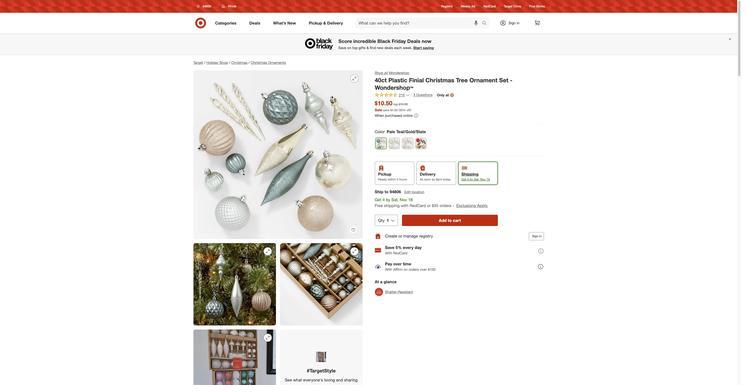 Task type: describe. For each thing, give the bounding box(es) containing it.
by inside shipping get it by sat, nov 18
[[470, 178, 473, 182]]

start
[[413, 46, 422, 50]]

loving
[[324, 378, 335, 383]]

30
[[400, 108, 403, 112]]

manage
[[403, 234, 418, 239]]

pickup & delivery
[[309, 20, 343, 26]]

exclusions
[[456, 203, 476, 209]]

time
[[403, 262, 411, 267]]

to for cart
[[448, 218, 452, 223]]

sign inside 'button'
[[532, 235, 538, 239]]

40ct plastic finial christmas tree ornament set - wondershop™, 1 of 7 image
[[193, 70, 363, 240]]

nov inside 'get it by sat, nov 18 free shipping with redcard or $35 orders - exclusions apply.'
[[400, 198, 407, 203]]

40ct plastic finial christmas tree ornament set - wondershop™, 3 of 7 image
[[280, 244, 363, 326]]

shatter-resistant button
[[375, 287, 413, 298]]

& inside score incredible black friday deals now save on top gifts & find new deals each week. start saving
[[367, 46, 369, 50]]

shatter-
[[385, 290, 398, 295]]

weekly ad link
[[461, 4, 475, 9]]

today
[[443, 178, 451, 182]]

pinole button
[[219, 2, 240, 11]]

$10.50
[[375, 100, 392, 107]]

1 horizontal spatial 94806
[[390, 190, 401, 195]]

sign in inside 'button'
[[532, 235, 542, 239]]

categories
[[215, 20, 236, 26]]

target for target circle
[[504, 4, 512, 8]]

#targetstyle
[[307, 368, 336, 374]]

when purchased online
[[375, 114, 413, 118]]

pink/champagne image
[[402, 138, 413, 149]]

weekly
[[461, 4, 471, 8]]

day
[[415, 246, 422, 251]]

week.
[[403, 46, 412, 50]]

18 inside shipping get it by sat, nov 18
[[487, 178, 490, 182]]

1
[[387, 218, 389, 223]]

)
[[410, 108, 411, 112]]

get it by sat, nov 18 free shipping with redcard or $35 orders - exclusions apply.
[[375, 198, 488, 209]]

ad
[[472, 4, 475, 8]]

new
[[287, 20, 296, 26]]

pinole
[[228, 4, 237, 8]]

saving
[[423, 46, 434, 50]]

when
[[375, 114, 384, 118]]

on inside pay over time with affirm on orders over $100
[[404, 268, 408, 272]]

(
[[399, 108, 400, 112]]

categories link
[[211, 17, 243, 29]]

pickup ready within 2 hours
[[378, 172, 407, 182]]

target / holiday shop / christmas / christmas ornaments
[[193, 60, 286, 65]]

deals inside score incredible black friday deals now save on top gifts & find new deals each week. start saving
[[407, 38, 420, 44]]

40ct plastic finial christmas tree ornament set - wondershop™, 2 of 7 image
[[193, 244, 276, 326]]

color pale teal/gold/slate
[[375, 129, 426, 135]]

orders inside pay over time with affirm on orders over $100
[[409, 268, 419, 272]]

with
[[401, 203, 408, 209]]

only at
[[437, 93, 449, 97]]

red/green/gold image
[[416, 138, 426, 149]]

qty 1
[[378, 218, 389, 223]]

- inside 'get it by sat, nov 18 free shipping with redcard or $35 orders - exclusions apply.'
[[453, 203, 454, 209]]

candy champagne image
[[389, 138, 400, 149]]

a
[[380, 280, 383, 285]]

score
[[339, 38, 352, 44]]

photo from @gala_mk85, 4 of 7 image
[[193, 330, 276, 386]]

what's new link
[[269, 17, 302, 29]]

0 horizontal spatial delivery
[[327, 20, 343, 26]]

each
[[394, 46, 402, 50]]

find
[[370, 46, 376, 50]]

pickup & delivery link
[[305, 17, 349, 29]]

registry
[[419, 234, 433, 239]]

qty
[[378, 218, 385, 223]]

on inside score incredible black friday deals now save on top gifts & find new deals each week. start saving
[[347, 46, 351, 50]]

to for 94806
[[385, 190, 389, 195]]

find stores
[[529, 4, 545, 8]]

search button
[[480, 17, 492, 30]]

get inside 'get it by sat, nov 18 free shipping with redcard or $35 orders - exclusions apply.'
[[375, 198, 381, 203]]

4.50
[[392, 108, 398, 112]]

create or manage registry
[[385, 234, 433, 239]]

only
[[437, 93, 445, 97]]

18 inside 'get it by sat, nov 18 free shipping with redcard or $35 orders - exclusions apply.'
[[408, 198, 413, 203]]

add
[[439, 218, 447, 223]]

incredible
[[353, 38, 376, 44]]

0 vertical spatial redcard
[[484, 4, 496, 8]]

circle
[[513, 4, 521, 8]]

what
[[293, 378, 302, 383]]

every
[[403, 246, 414, 251]]

sat, inside 'get it by sat, nov 18 free shipping with redcard or $35 orders - exclusions apply.'
[[392, 198, 399, 203]]

redcard inside save 5% every day with redcard
[[393, 251, 408, 256]]

target circle
[[504, 4, 521, 8]]

redcard inside 'get it by sat, nov 18 free shipping with redcard or $35 orders - exclusions apply.'
[[410, 203, 426, 209]]

see what everyone's loving and sharing
[[285, 378, 358, 383]]

nov inside shipping get it by sat, nov 18
[[480, 178, 486, 182]]

see
[[285, 378, 292, 383]]

0 horizontal spatial in
[[517, 21, 520, 25]]

holiday shop link
[[206, 60, 228, 65]]

edit location
[[404, 190, 424, 195]]

94806 inside dropdown button
[[203, 4, 211, 8]]

add to cart
[[439, 218, 461, 223]]

delivery as soon as 6pm today
[[420, 172, 451, 182]]

pale
[[387, 129, 395, 135]]

2
[[397, 178, 398, 182]]

redcard link
[[484, 4, 496, 9]]

save
[[383, 108, 389, 112]]

top
[[352, 46, 358, 50]]

it inside shipping get it by sat, nov 18
[[467, 178, 469, 182]]

pickup for ready
[[378, 172, 391, 177]]

1 / from the left
[[204, 60, 205, 65]]

shop all wondershop 40ct plastic finial christmas tree ornament set - wondershop™
[[375, 71, 513, 91]]

sign in button
[[529, 233, 544, 241]]

off
[[407, 108, 410, 112]]

stores
[[536, 4, 545, 8]]

weekly ad
[[461, 4, 475, 8]]

$15.00
[[399, 103, 408, 106]]

0 vertical spatial sign
[[509, 21, 516, 25]]

all
[[384, 71, 388, 75]]

orders inside 'get it by sat, nov 18 free shipping with redcard or $35 orders - exclusions apply.'
[[440, 203, 452, 209]]

pale teal/gold/slate image
[[376, 138, 386, 149]]

image gallery element
[[193, 70, 363, 386]]

within
[[388, 178, 396, 182]]

edit
[[404, 190, 411, 195]]

delivery inside delivery as soon as 6pm today
[[420, 172, 436, 177]]

& inside "pickup & delivery" link
[[323, 20, 326, 26]]

3 / from the left
[[249, 60, 250, 65]]

teal/gold/slate
[[396, 129, 426, 135]]

purchased
[[385, 114, 402, 118]]

free
[[375, 203, 383, 209]]



Task type: vqa. For each thing, say whether or not it's contained in the screenshot.
it
yes



Task type: locate. For each thing, give the bounding box(es) containing it.
0 vertical spatial by
[[470, 178, 473, 182]]

christmas ornaments link
[[251, 60, 286, 65]]

2 horizontal spatial redcard
[[484, 4, 496, 8]]

get down shipping
[[462, 178, 467, 182]]

save 5% every day with redcard
[[385, 246, 422, 256]]

ship to 94806
[[375, 190, 401, 195]]

5%
[[396, 246, 402, 251]]

it
[[467, 178, 469, 182], [383, 198, 385, 203]]

1 horizontal spatial pickup
[[378, 172, 391, 177]]

save
[[339, 46, 346, 50], [385, 246, 394, 251]]

1 horizontal spatial get
[[462, 178, 467, 182]]

redcard right with
[[410, 203, 426, 209]]

3 questions
[[413, 93, 433, 97]]

target left holiday
[[193, 60, 203, 65]]

or right create
[[399, 234, 402, 239]]

get inside shipping get it by sat, nov 18
[[462, 178, 467, 182]]

1 horizontal spatial by
[[470, 178, 473, 182]]

1 vertical spatial sat,
[[392, 198, 399, 203]]

add to cart button
[[402, 215, 498, 226]]

0 vertical spatial or
[[427, 203, 431, 209]]

1 vertical spatial by
[[386, 198, 390, 203]]

#targetstyle preview 1 image
[[316, 353, 326, 363]]

1 vertical spatial in
[[539, 235, 542, 239]]

sign in
[[509, 21, 520, 25], [532, 235, 542, 239]]

$35
[[432, 203, 439, 209]]

0 horizontal spatial sat,
[[392, 198, 399, 203]]

1 horizontal spatial christmas
[[251, 60, 267, 65]]

online
[[403, 114, 413, 118]]

deals left what's
[[249, 20, 260, 26]]

0 vertical spatial 18
[[487, 178, 490, 182]]

2 / from the left
[[229, 60, 230, 65]]

0 horizontal spatial on
[[347, 46, 351, 50]]

1 vertical spatial to
[[448, 218, 452, 223]]

0 horizontal spatial save
[[339, 46, 346, 50]]

pickup up ready
[[378, 172, 391, 177]]

reg
[[393, 103, 398, 106]]

0 horizontal spatial over
[[393, 262, 402, 267]]

holiday
[[206, 60, 218, 65]]

1 vertical spatial pickup
[[378, 172, 391, 177]]

redcard
[[484, 4, 496, 8], [410, 203, 426, 209], [393, 251, 408, 256]]

1 vertical spatial delivery
[[420, 172, 436, 177]]

christmas link
[[231, 60, 248, 65]]

1 horizontal spatial in
[[539, 235, 542, 239]]

it up free
[[383, 198, 385, 203]]

0 vertical spatial shop
[[219, 60, 228, 65]]

to right add
[[448, 218, 452, 223]]

1 vertical spatial target
[[193, 60, 203, 65]]

affirm
[[393, 268, 403, 272]]

shop right holiday
[[219, 60, 228, 65]]

shop inside shop all wondershop 40ct plastic finial christmas tree ornament set - wondershop™
[[375, 71, 383, 75]]

tree
[[456, 77, 468, 84]]

%
[[403, 108, 406, 112]]

shipping
[[462, 172, 479, 177]]

0 vertical spatial pickup
[[309, 20, 322, 26]]

0 horizontal spatial pickup
[[309, 20, 322, 26]]

sat, inside shipping get it by sat, nov 18
[[474, 178, 479, 182]]

hours
[[399, 178, 407, 182]]

1 horizontal spatial redcard
[[410, 203, 426, 209]]

1 horizontal spatial &
[[367, 46, 369, 50]]

/
[[204, 60, 205, 65], [229, 60, 230, 65], [249, 60, 250, 65]]

deals
[[385, 46, 393, 50]]

to
[[385, 190, 389, 195], [448, 218, 452, 223]]

by
[[470, 178, 473, 182], [386, 198, 390, 203]]

0 vertical spatial delivery
[[327, 20, 343, 26]]

1 vertical spatial get
[[375, 198, 381, 203]]

as
[[432, 178, 435, 182]]

plastic
[[388, 77, 407, 84]]

94806 button
[[193, 2, 217, 11]]

0 horizontal spatial by
[[386, 198, 390, 203]]

christmas up "only" on the right of page
[[426, 77, 454, 84]]

$10.50 reg $15.00 sale save $ 4.50 ( 30 % off )
[[375, 100, 411, 112]]

shop left "all"
[[375, 71, 383, 75]]

pickup inside 'pickup ready within 2 hours'
[[378, 172, 391, 177]]

to inside add to cart button
[[448, 218, 452, 223]]

1 horizontal spatial /
[[229, 60, 230, 65]]

0 horizontal spatial shop
[[219, 60, 228, 65]]

shipping
[[384, 203, 400, 209]]

deals up the start
[[407, 38, 420, 44]]

or left $35
[[427, 203, 431, 209]]

1 horizontal spatial 18
[[487, 178, 490, 182]]

sat, down shipping
[[474, 178, 479, 182]]

1 vertical spatial it
[[383, 198, 385, 203]]

2 vertical spatial redcard
[[393, 251, 408, 256]]

0 horizontal spatial or
[[399, 234, 402, 239]]

0 horizontal spatial orders
[[409, 268, 419, 272]]

by down shipping
[[470, 178, 473, 182]]

1 horizontal spatial target
[[504, 4, 512, 8]]

1 vertical spatial with
[[385, 268, 392, 272]]

in
[[517, 21, 520, 25], [539, 235, 542, 239]]

color
[[375, 129, 385, 135]]

0 vertical spatial target
[[504, 4, 512, 8]]

0 vertical spatial deals
[[249, 20, 260, 26]]

find stores link
[[529, 4, 545, 9]]

6pm
[[436, 178, 442, 182]]

2 with from the top
[[385, 268, 392, 272]]

search
[[480, 21, 492, 26]]

get up free
[[375, 198, 381, 203]]

redcard right ad at the top right of page
[[484, 4, 496, 8]]

exclusions apply. link
[[456, 203, 488, 209]]

3
[[413, 93, 415, 97]]

create
[[385, 234, 397, 239]]

1 horizontal spatial over
[[420, 268, 427, 272]]

1 vertical spatial &
[[367, 46, 369, 50]]

resistant
[[398, 290, 413, 295]]

orders down time
[[409, 268, 419, 272]]

1 horizontal spatial deals
[[407, 38, 420, 44]]

2 horizontal spatial christmas
[[426, 77, 454, 84]]

1 vertical spatial deals
[[407, 38, 420, 44]]

0 vertical spatial nov
[[480, 178, 486, 182]]

What can we help you find? suggestions appear below search field
[[356, 17, 483, 29]]

1 vertical spatial redcard
[[410, 203, 426, 209]]

sale
[[375, 108, 382, 112]]

0 horizontal spatial nov
[[400, 198, 407, 203]]

registry
[[441, 4, 453, 8]]

$
[[390, 108, 392, 112]]

/ right christmas "link"
[[249, 60, 250, 65]]

- inside shop all wondershop 40ct plastic finial christmas tree ornament set - wondershop™
[[510, 77, 513, 84]]

0 horizontal spatial get
[[375, 198, 381, 203]]

sat,
[[474, 178, 479, 182], [392, 198, 399, 203]]

0 vertical spatial with
[[385, 251, 392, 256]]

0 horizontal spatial sign
[[509, 21, 516, 25]]

1 horizontal spatial sign
[[532, 235, 538, 239]]

save down score
[[339, 46, 346, 50]]

0 vertical spatial on
[[347, 46, 351, 50]]

1 horizontal spatial shop
[[375, 71, 383, 75]]

0 vertical spatial sat,
[[474, 178, 479, 182]]

/ left christmas "link"
[[229, 60, 230, 65]]

1 horizontal spatial sign in
[[532, 235, 542, 239]]

at
[[446, 93, 449, 97]]

1 with from the top
[[385, 251, 392, 256]]

0 horizontal spatial &
[[323, 20, 326, 26]]

1 horizontal spatial to
[[448, 218, 452, 223]]

target left circle
[[504, 4, 512, 8]]

1 vertical spatial save
[[385, 246, 394, 251]]

0 horizontal spatial to
[[385, 190, 389, 195]]

0 horizontal spatial christmas
[[231, 60, 248, 65]]

save inside score incredible black friday deals now save on top gifts & find new deals each week. start saving
[[339, 46, 346, 50]]

1 vertical spatial or
[[399, 234, 402, 239]]

$100
[[428, 268, 436, 272]]

it inside 'get it by sat, nov 18 free shipping with redcard or $35 orders - exclusions apply.'
[[383, 198, 385, 203]]

black
[[378, 38, 390, 44]]

pickup right new
[[309, 20, 322, 26]]

1 horizontal spatial orders
[[440, 203, 452, 209]]

with down pay
[[385, 268, 392, 272]]

1 vertical spatial on
[[404, 268, 408, 272]]

orders right $35
[[440, 203, 452, 209]]

wondershop™
[[375, 84, 413, 91]]

pay
[[385, 262, 392, 267]]

1 horizontal spatial -
[[510, 77, 513, 84]]

with inside pay over time with affirm on orders over $100
[[385, 268, 392, 272]]

0 horizontal spatial redcard
[[393, 251, 408, 256]]

christmas right the 'holiday shop' link
[[231, 60, 248, 65]]

0 vertical spatial orders
[[440, 203, 452, 209]]

it down shipping
[[467, 178, 469, 182]]

christmas inside shop all wondershop 40ct plastic finial christmas tree ornament set - wondershop™
[[426, 77, 454, 84]]

1 vertical spatial 18
[[408, 198, 413, 203]]

christmas left "ornaments"
[[251, 60, 267, 65]]

1 vertical spatial -
[[453, 203, 454, 209]]

apply.
[[477, 203, 488, 209]]

soon
[[424, 178, 431, 182]]

by up shipping
[[386, 198, 390, 203]]

on down time
[[404, 268, 408, 272]]

1 horizontal spatial delivery
[[420, 172, 436, 177]]

everyone's
[[303, 378, 323, 383]]

or inside 'get it by sat, nov 18 free shipping with redcard or $35 orders - exclusions apply.'
[[427, 203, 431, 209]]

delivery up score
[[327, 20, 343, 26]]

94806 left pinole dropdown button
[[203, 4, 211, 8]]

wondershop
[[389, 71, 409, 75]]

0 vertical spatial sign in
[[509, 21, 520, 25]]

- right the "set" at the top
[[510, 77, 513, 84]]

1 horizontal spatial save
[[385, 246, 394, 251]]

0 horizontal spatial 94806
[[203, 4, 211, 8]]

what's new
[[273, 20, 296, 26]]

orders
[[440, 203, 452, 209], [409, 268, 419, 272]]

score incredible black friday deals now save on top gifts & find new deals each week. start saving
[[339, 38, 434, 50]]

delivery up soon on the top of page
[[420, 172, 436, 177]]

with inside save 5% every day with redcard
[[385, 251, 392, 256]]

over left $100
[[420, 268, 427, 272]]

at a glance
[[375, 280, 397, 285]]

sign in link
[[496, 17, 528, 29]]

friday
[[392, 38, 406, 44]]

1 horizontal spatial nov
[[480, 178, 486, 182]]

ship
[[375, 190, 383, 195]]

0 vertical spatial save
[[339, 46, 346, 50]]

/ right target link
[[204, 60, 205, 65]]

0 vertical spatial get
[[462, 178, 467, 182]]

0 horizontal spatial sign in
[[509, 21, 520, 25]]

cart
[[453, 218, 461, 223]]

save left 5%
[[385, 246, 394, 251]]

1 vertical spatial nov
[[400, 198, 407, 203]]

1 horizontal spatial on
[[404, 268, 408, 272]]

215
[[399, 93, 405, 97]]

0 vertical spatial -
[[510, 77, 513, 84]]

shipping get it by sat, nov 18
[[462, 172, 490, 182]]

2 horizontal spatial /
[[249, 60, 250, 65]]

glance
[[384, 280, 397, 285]]

shatter-resistant
[[385, 290, 413, 295]]

0 vertical spatial &
[[323, 20, 326, 26]]

1 vertical spatial shop
[[375, 71, 383, 75]]

with up pay
[[385, 251, 392, 256]]

1 vertical spatial sign
[[532, 235, 538, 239]]

3 questions link
[[411, 92, 433, 98]]

94806 left edit
[[390, 190, 401, 195]]

on left top
[[347, 46, 351, 50]]

save inside save 5% every day with redcard
[[385, 246, 394, 251]]

and
[[336, 378, 343, 383]]

0 horizontal spatial target
[[193, 60, 203, 65]]

target link
[[193, 60, 203, 65]]

0 vertical spatial 94806
[[203, 4, 211, 8]]

0 horizontal spatial /
[[204, 60, 205, 65]]

location
[[412, 190, 424, 195]]

0 horizontal spatial -
[[453, 203, 454, 209]]

1 horizontal spatial sat,
[[474, 178, 479, 182]]

1 vertical spatial sign in
[[532, 235, 542, 239]]

sat, up shipping
[[392, 198, 399, 203]]

by inside 'get it by sat, nov 18 free shipping with redcard or $35 orders - exclusions apply.'
[[386, 198, 390, 203]]

0 horizontal spatial 18
[[408, 198, 413, 203]]

0 vertical spatial it
[[467, 178, 469, 182]]

to right "ship"
[[385, 190, 389, 195]]

in inside 'button'
[[539, 235, 542, 239]]

over up "affirm" on the bottom right of page
[[393, 262, 402, 267]]

1 vertical spatial over
[[420, 268, 427, 272]]

- left exclusions on the bottom right of page
[[453, 203, 454, 209]]

pickup for &
[[309, 20, 322, 26]]

redcard down 5%
[[393, 251, 408, 256]]

1 horizontal spatial or
[[427, 203, 431, 209]]

0 vertical spatial over
[[393, 262, 402, 267]]

target for target / holiday shop / christmas / christmas ornaments
[[193, 60, 203, 65]]

1 horizontal spatial it
[[467, 178, 469, 182]]

0 vertical spatial to
[[385, 190, 389, 195]]



